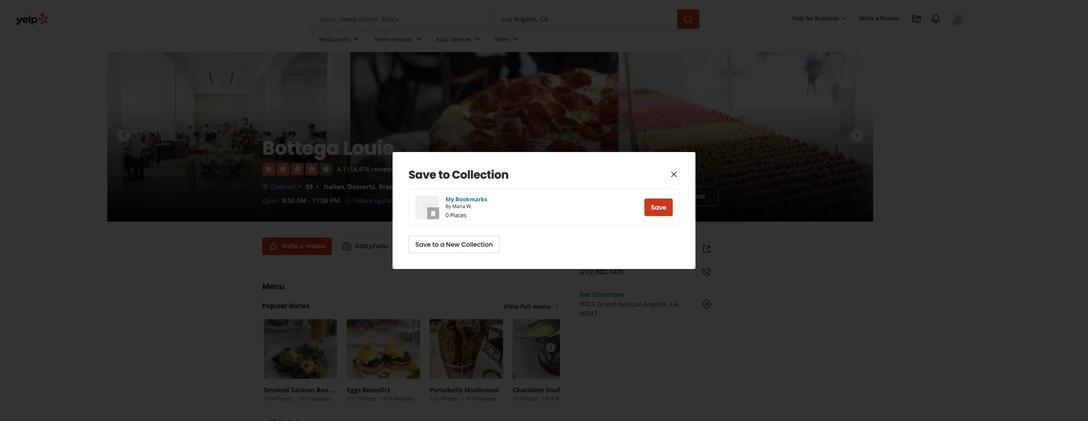 Task type: describe. For each thing, give the bounding box(es) containing it.
24 chevron down v2 image for more
[[511, 34, 520, 44]]

chocolate souffle image
[[513, 320, 586, 380]]

24 save outline v2 image
[[452, 242, 462, 252]]

menu
[[533, 303, 551, 311]]

to for collection
[[439, 167, 450, 183]]

1470
[[609, 268, 624, 277]]

reviews for salmon
[[311, 396, 332, 403]]

$$
[[306, 182, 313, 191]]

breakfast
[[379, 182, 410, 191]]

italian link
[[324, 182, 344, 191]]

write for write a review
[[860, 15, 874, 22]]

24 chevron down v2 image for home services
[[414, 34, 424, 44]]

to for a
[[433, 240, 439, 249]]

view full menu
[[504, 303, 551, 311]]

reviews)
[[372, 165, 397, 174]]

grand
[[597, 300, 616, 309]]

louie
[[343, 135, 394, 162]]

maria
[[453, 203, 465, 210]]

claimed
[[270, 182, 295, 191]]

yelp for business
[[793, 15, 839, 22]]

restaurants link
[[313, 29, 368, 52]]

menu element
[[250, 268, 588, 422]]

save up months at the top of page
[[409, 167, 436, 183]]

user actions element
[[787, 10, 976, 59]]

16 save v2 image
[[430, 211, 437, 217]]

507 reviews
[[300, 396, 332, 403]]

photo
[[369, 242, 388, 251]]

s
[[592, 300, 596, 309]]

places
[[450, 212, 467, 219]]

ave
[[618, 300, 629, 309]]

services for home services
[[391, 35, 413, 43]]

reviews for souffle
[[556, 396, 577, 403]]

eggs benedict 270 photos
[[347, 386, 391, 403]]

see for see hours
[[452, 198, 460, 204]]

24 directions v2 image
[[702, 300, 712, 309]]

portobello
[[430, 386, 463, 395]]

90017
[[580, 310, 598, 319]]

write a review link
[[856, 11, 903, 26]]

smoked
[[264, 386, 289, 395]]

(18,476 reviews) link
[[348, 165, 397, 174]]

photos for eggs benedict
[[358, 396, 376, 403]]

a for review
[[876, 15, 879, 22]]

breakfast & brunch link
[[379, 182, 441, 191]]

get directions link
[[580, 291, 625, 299]]

am
[[297, 197, 307, 205]]

add
[[355, 242, 368, 251]]

los
[[631, 300, 642, 309]]

save to a new collection button
[[409, 236, 500, 254]]

more link
[[489, 29, 527, 52]]

-
[[308, 197, 310, 205]]

home
[[374, 35, 390, 43]]

1 , from the left
[[344, 182, 346, 191]]

months
[[407, 197, 431, 205]]

hours updated 2 months ago
[[354, 197, 444, 205]]

see hours
[[452, 198, 475, 204]]

reviews for mushroom
[[477, 396, 497, 403]]

previous image for the leftmost next image
[[267, 343, 276, 353]]

4.1 (18,476 reviews)
[[337, 165, 397, 174]]

124
[[430, 396, 439, 403]]

479 for mushroom
[[465, 396, 475, 403]]

projects image
[[912, 14, 922, 24]]

24 camera v2 image
[[342, 242, 352, 252]]

auto services link
[[430, 29, 489, 52]]

save to a new collection
[[415, 240, 493, 249]]

24 chevron down v2 image for auto services
[[473, 34, 482, 44]]

426 reviews
[[545, 396, 577, 403]]

yelp for business button
[[790, 11, 850, 26]]

benedict inside eggs benedict 270 photos
[[363, 386, 391, 395]]

business categories element
[[313, 29, 965, 52]]

smoked salmon benedict image
[[264, 320, 337, 380]]

yelp
[[793, 15, 804, 22]]

2
[[402, 197, 406, 205]]

portobello mushroom 124 photos
[[430, 386, 499, 403]]

24 external link v2 image
[[702, 245, 712, 254]]

16 chevron down v2 image
[[841, 15, 847, 22]]

mushroom
[[465, 386, 499, 395]]

collection inside save to a new collection button
[[461, 240, 493, 249]]

view full menu link
[[504, 303, 560, 311]]

bookmarks
[[456, 196, 487, 203]]

(213)
[[580, 268, 595, 277]]

save to collection region
[[409, 167, 680, 254]]

save to collection dialog
[[0, 0, 1089, 422]]

desserts link
[[348, 182, 375, 191]]

more
[[495, 35, 509, 43]]

chocolate souffle 90 photos
[[513, 386, 569, 403]]

get
[[580, 291, 591, 299]]

0
[[446, 212, 449, 219]]

full
[[521, 303, 531, 311]]

photo of bottega louie - los angeles, ca, us. bottega louie pepperoni pizza image
[[351, 52, 619, 222]]

chocolate
[[513, 386, 545, 395]]

photos inside 'smoked salmon benedict 374 photos'
[[275, 396, 293, 403]]

(18,476
[[348, 165, 370, 174]]

photos
[[683, 192, 705, 201]]

4.1 star rating image
[[262, 163, 333, 176]]

&
[[411, 182, 416, 191]]

salmon
[[291, 386, 315, 395]]

new
[[446, 240, 460, 249]]

brunch
[[418, 182, 441, 191]]

24 share v2 image
[[405, 242, 414, 252]]

by
[[446, 203, 451, 210]]

bottega
[[262, 135, 339, 162]]

reviews for benedict
[[394, 396, 415, 403]]

479 for benedict
[[383, 396, 392, 403]]



Task type: vqa. For each thing, say whether or not it's contained in the screenshot.
20
no



Task type: locate. For each thing, give the bounding box(es) containing it.
0 horizontal spatial see
[[452, 198, 460, 204]]

1 horizontal spatial see
[[649, 192, 660, 201]]

auto
[[436, 35, 449, 43]]

0 horizontal spatial 24 chevron down v2 image
[[414, 34, 424, 44]]

to up edit
[[439, 167, 450, 183]]

479 right the 270
[[383, 396, 392, 403]]

2 24 chevron down v2 image from the left
[[511, 34, 520, 44]]

popular dishes
[[262, 302, 310, 311]]

eggs
[[347, 386, 361, 395]]

photos down smoked
[[275, 396, 293, 403]]

24 chevron down v2 image right restaurants
[[352, 34, 361, 44]]

benedict right eggs
[[363, 386, 391, 395]]

save down the all
[[651, 203, 667, 212]]

services
[[391, 35, 413, 43], [450, 35, 471, 43]]

24 chevron down v2 image inside more link
[[511, 34, 520, 44]]

2 479 from the left
[[465, 396, 475, 403]]

services inside auto services link
[[450, 35, 471, 43]]

1 horizontal spatial 479
[[465, 396, 475, 403]]

save right 24 share v2 'image'
[[415, 240, 431, 249]]

, up 16 info v2 icon
[[344, 182, 346, 191]]

4.1
[[337, 165, 346, 174]]

33k
[[671, 192, 682, 201]]

479 reviews for benedict
[[383, 396, 415, 403]]

1 vertical spatial save button
[[446, 238, 488, 256]]

1 479 reviews from the left
[[383, 396, 415, 403]]

0 horizontal spatial 479
[[383, 396, 392, 403]]

1 vertical spatial next image
[[546, 343, 555, 353]]

1 horizontal spatial benedict
[[363, 386, 391, 395]]

24 phone v2 image
[[702, 268, 712, 277]]

review
[[305, 242, 326, 251]]

0 horizontal spatial previous image
[[118, 131, 128, 140]]

270
[[347, 396, 356, 403]]

700
[[580, 300, 591, 309]]

share button
[[398, 238, 443, 256]]

802-
[[596, 268, 609, 277]]

24 chevron down v2 image inside home services link
[[414, 34, 424, 44]]

1 vertical spatial write
[[282, 242, 298, 251]]

90
[[513, 396, 519, 403]]

24 chevron down v2 image right 'auto services' at left
[[473, 34, 482, 44]]

24 camera v2 image
[[423, 202, 432, 212]]

desserts
[[348, 182, 375, 191]]

426
[[545, 396, 555, 403]]

0 horizontal spatial 479 reviews
[[383, 396, 415, 403]]

photos inside eggs benedict 270 photos
[[358, 396, 376, 403]]

save button down places
[[446, 238, 488, 256]]

my bookmarks link
[[446, 196, 487, 203]]

auto services
[[436, 35, 471, 43]]

save right "24 save outline v2" image
[[465, 242, 481, 251]]

edit button
[[446, 183, 462, 193]]

search image
[[684, 15, 693, 24]]

services inside home services link
[[391, 35, 413, 43]]

pm
[[330, 197, 340, 205]]

w.
[[467, 203, 472, 210]]

1 horizontal spatial save button
[[645, 199, 673, 217]]

portobello mushroom image
[[430, 320, 503, 380]]

smoked salmon benedict 374 photos
[[264, 386, 345, 403]]

write a review
[[282, 242, 326, 251]]

1 24 chevron down v2 image from the left
[[414, 34, 424, 44]]

1 horizontal spatial 24 chevron down v2 image
[[473, 34, 482, 44]]

services right auto
[[450, 35, 471, 43]]

open 8:00 am - 11:00 pm
[[262, 197, 340, 205]]

photos down 'portobello'
[[441, 396, 459, 403]]

previous image
[[118, 131, 128, 140], [267, 343, 276, 353]]

previous image for rightmost next image
[[118, 131, 128, 140]]

info alert
[[345, 196, 444, 206]]

view
[[504, 303, 519, 311]]

see all 33k photos link
[[636, 187, 719, 206]]

2 services from the left
[[450, 35, 471, 43]]

services right 'home'
[[391, 35, 413, 43]]

see left the all
[[649, 192, 660, 201]]

save
[[409, 167, 436, 183], [651, 203, 667, 212], [415, 240, 431, 249], [465, 242, 481, 251]]

16 info v2 image
[[345, 197, 351, 204]]

write for write a review
[[282, 242, 298, 251]]

1 vertical spatial collection
[[461, 240, 493, 249]]

1 benedict from the left
[[316, 386, 345, 395]]

1 reviews from the left
[[311, 396, 332, 403]]

see for see all 33k photos
[[649, 192, 660, 201]]

1 horizontal spatial ,
[[375, 182, 377, 191]]

eggs benedict image
[[347, 320, 420, 380]]

0 horizontal spatial save button
[[446, 238, 488, 256]]

3 photos from the left
[[441, 396, 459, 403]]

write a review link
[[262, 238, 332, 256]]

hours
[[354, 197, 373, 205]]

16 external link v2 image
[[269, 420, 276, 422]]

16 claim filled v2 image
[[262, 184, 269, 190]]

close image
[[669, 170, 679, 179]]

photos inside chocolate souffle 90 photos
[[521, 396, 539, 403]]

507
[[300, 396, 309, 403]]

reviews right 507
[[311, 396, 332, 403]]

restaurants
[[319, 35, 350, 43]]

1 horizontal spatial previous image
[[267, 343, 276, 353]]

2 24 chevron down v2 image from the left
[[473, 34, 482, 44]]

0 horizontal spatial benedict
[[316, 386, 345, 395]]

updated
[[374, 197, 400, 205]]

2 photos from the left
[[358, 396, 376, 403]]

479 reviews for mushroom
[[465, 396, 497, 403]]

479 reviews left 124
[[383, 396, 415, 403]]

1 horizontal spatial 24 chevron down v2 image
[[511, 34, 520, 44]]

24 chevron down v2 image left auto
[[414, 34, 424, 44]]

menu
[[262, 282, 285, 293]]

24 chevron down v2 image right more
[[511, 34, 520, 44]]

1 horizontal spatial write
[[860, 15, 874, 22]]

open
[[262, 197, 279, 205]]

write inside write a review link
[[282, 242, 298, 251]]

to
[[439, 167, 450, 183], [433, 240, 439, 249]]

0 horizontal spatial a
[[300, 242, 304, 251]]

3 reviews from the left
[[477, 396, 497, 403]]

collection
[[452, 167, 509, 183], [461, 240, 493, 249]]

479 down mushroom at the left bottom of the page
[[465, 396, 475, 403]]

bottega louie
[[262, 135, 394, 162]]

save to collection
[[409, 167, 509, 183]]

business
[[815, 15, 839, 22]]

reviews left 124
[[394, 396, 415, 403]]

benedict up 507 reviews in the left of the page
[[316, 386, 345, 395]]

1 horizontal spatial a
[[440, 240, 445, 249]]

1 horizontal spatial next image
[[853, 131, 862, 140]]

0 vertical spatial previous image
[[118, 131, 128, 140]]

ca
[[671, 300, 679, 309]]

photos right the 270
[[358, 396, 376, 403]]

24 chevron down v2 image inside restaurants link
[[352, 34, 361, 44]]

services for auto services
[[450, 35, 471, 43]]

4 photos from the left
[[521, 396, 539, 403]]

1 479 from the left
[[383, 396, 392, 403]]

next image
[[853, 131, 862, 140], [546, 343, 555, 353]]

save button down close icon
[[645, 199, 673, 217]]

24 chevron down v2 image for restaurants
[[352, 34, 361, 44]]

see all 33k photos
[[649, 192, 705, 201]]

directions
[[592, 291, 625, 299]]

photos
[[275, 396, 293, 403], [358, 396, 376, 403], [441, 396, 459, 403], [521, 396, 539, 403]]

get directions 700 s grand ave los angeles, ca 90017
[[580, 291, 679, 319]]

reviews
[[311, 396, 332, 403], [394, 396, 415, 403], [477, 396, 497, 403], [556, 396, 577, 403]]

(213) 802-1470
[[580, 268, 624, 277]]

add photo
[[355, 242, 388, 251]]

notifications image
[[931, 14, 941, 24]]

2 benedict from the left
[[363, 386, 391, 395]]

reviews down mushroom at the left bottom of the page
[[477, 396, 497, 403]]

write inside write a review link
[[860, 15, 874, 22]]

0 vertical spatial write
[[860, 15, 874, 22]]

0 horizontal spatial 24 chevron down v2 image
[[352, 34, 361, 44]]

1 horizontal spatial services
[[450, 35, 471, 43]]

dishes
[[289, 302, 310, 311]]

2 479 reviews from the left
[[465, 396, 497, 403]]

0 horizontal spatial next image
[[546, 343, 555, 353]]

benedict inside 'smoked salmon benedict 374 photos'
[[316, 386, 345, 395]]

to left new
[[433, 240, 439, 249]]

souffle
[[546, 386, 569, 395]]

home services link
[[368, 29, 430, 52]]

my bookmarks by maria w. 0 places
[[446, 196, 487, 219]]

photos down chocolate
[[521, 396, 539, 403]]

0 vertical spatial collection
[[452, 167, 509, 183]]

2 horizontal spatial a
[[876, 15, 879, 22]]

1 services from the left
[[391, 35, 413, 43]]

0 vertical spatial next image
[[853, 131, 862, 140]]

save inside save to a new collection button
[[415, 240, 431, 249]]

save button
[[645, 199, 673, 217], [446, 238, 488, 256]]

0 horizontal spatial write
[[282, 242, 298, 251]]

write a review
[[860, 15, 900, 22]]

share
[[417, 242, 436, 251]]

2 reviews from the left
[[394, 396, 415, 403]]

1 vertical spatial to
[[433, 240, 439, 249]]

None search field
[[314, 10, 701, 29]]

photo of bottega louie - los angeles, ca, us. bottega louie macarons image
[[619, 52, 874, 222]]

my
[[446, 196, 454, 203]]

a for review
[[300, 242, 304, 251]]

write
[[860, 15, 874, 22], [282, 242, 298, 251]]

1 24 chevron down v2 image from the left
[[352, 34, 361, 44]]

popular
[[262, 302, 287, 311]]

2 , from the left
[[375, 182, 377, 191]]

24 chevron down v2 image
[[414, 34, 424, 44], [511, 34, 520, 44]]

0 vertical spatial to
[[439, 167, 450, 183]]

0 vertical spatial save button
[[645, 199, 673, 217]]

see inside 'link'
[[649, 192, 660, 201]]

collection up 'bookmarks'
[[452, 167, 509, 183]]

italian
[[324, 182, 344, 191]]

479 reviews down mushroom at the left bottom of the page
[[465, 396, 497, 403]]

, down (18,476 reviews) link
[[375, 182, 377, 191]]

0 horizontal spatial services
[[391, 35, 413, 43]]

benedict
[[316, 386, 345, 395], [363, 386, 391, 395]]

8:00
[[282, 197, 295, 205]]

write right 24 star v2 image
[[282, 242, 298, 251]]

24 chevron down v2 image
[[352, 34, 361, 44], [473, 34, 482, 44]]

edit
[[449, 184, 458, 191]]

for
[[806, 15, 814, 22]]

to inside button
[[433, 240, 439, 249]]

see right by
[[452, 198, 460, 204]]

photos for portobello mushroom
[[441, 396, 459, 403]]

hours
[[462, 198, 475, 204]]

1 horizontal spatial 479 reviews
[[465, 396, 497, 403]]

angeles,
[[643, 300, 669, 309]]

4 reviews from the left
[[556, 396, 577, 403]]

photos for chocolate souffle
[[521, 396, 539, 403]]

photo of bottega louie - los angeles, ca, us. bottega louie restaurant interior image
[[102, 52, 351, 222]]

reviews down souffle
[[556, 396, 577, 403]]

14 chevron right outline image
[[555, 304, 560, 310]]

collection right new
[[461, 240, 493, 249]]

1 photos from the left
[[275, 396, 293, 403]]

photos inside portobello mushroom 124 photos
[[441, 396, 459, 403]]

see hours link
[[449, 197, 479, 206]]

11:00
[[312, 197, 328, 205]]

review
[[880, 15, 900, 22]]

24 chevron down v2 image inside auto services link
[[473, 34, 482, 44]]

24 star v2 image
[[269, 242, 278, 252]]

0 horizontal spatial ,
[[344, 182, 346, 191]]

a inside button
[[440, 240, 445, 249]]

write left review
[[860, 15, 874, 22]]

1 vertical spatial previous image
[[267, 343, 276, 353]]



